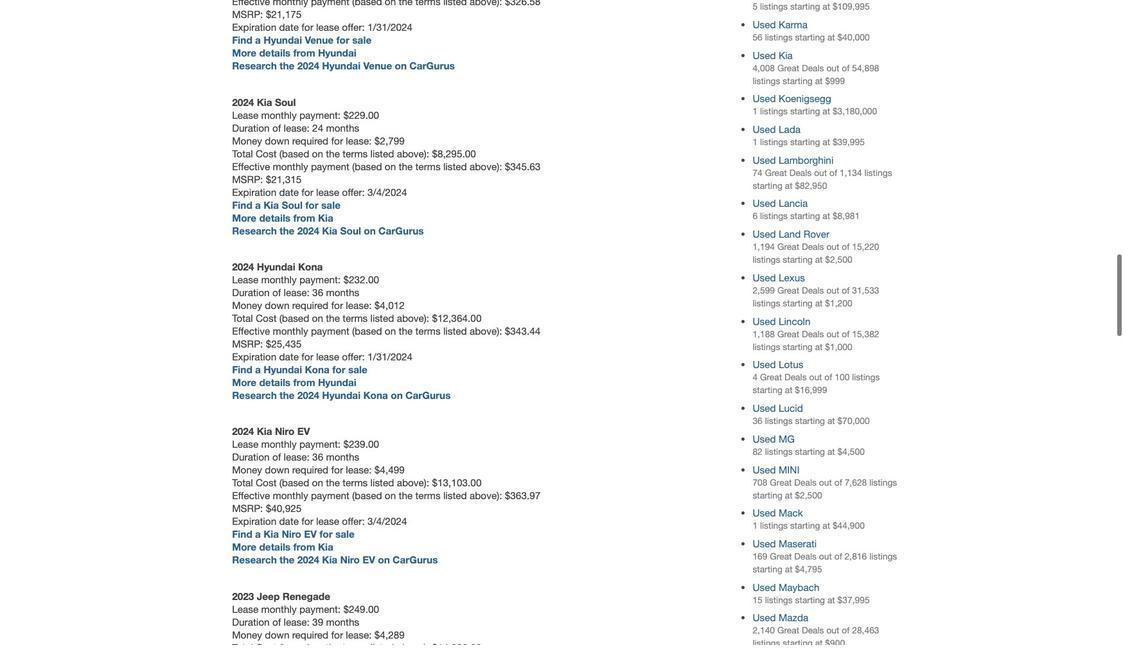 Task type: describe. For each thing, give the bounding box(es) containing it.
more details from kia link for soul
[[232, 210, 333, 221]]

4,008 great deals out of 54,898 listings starting at
[[753, 61, 879, 84]]

used mack link
[[753, 505, 803, 517]]

used lotus
[[753, 357, 804, 368]]

expiration inside 2024 kia niro ev lease monthly payment: $239.00 duration of lease: 36 months money down required for lease: $4,499 total cost (based on the terms listed above): $13,103.00 effective monthly payment (based on the terms listed above): $363.97 msrp: $40,925 expiration date for lease offer: 3/4/2024 find a kia niro ev for sale more details from kia research the 2024 kia niro ev on cargurus
[[232, 514, 276, 525]]

at inside 1,194 great deals out of 15,220 listings starting at
[[815, 253, 823, 263]]

research the 2024 hyundai venue on cargurus link
[[232, 58, 455, 70]]

at inside 1,188 great deals out of 15,382 listings starting at
[[815, 340, 823, 350]]

$232.00
[[343, 272, 379, 283]]

used kia
[[753, 47, 793, 59]]

payment for $21,315
[[311, 158, 349, 170]]

2023 jeep renegade lease monthly payment: $249.00 duration of lease: 39 months money down required for lease: $4,289
[[232, 588, 405, 638]]

$37,995
[[838, 593, 870, 603]]

100
[[835, 370, 850, 381]]

details inside msrp: $21,175 expiration date for lease offer: 1/31/2024 find a hyundai venue for sale more details from hyundai research the 2024 hyundai venue on cargurus
[[259, 45, 291, 57]]

cargurus inside 2024 kia soul lease monthly payment: $229.00 duration of lease: 24 months money down required for lease: $2,799 total cost (based on the terms listed above): $8,295.00 effective monthly payment (based on the terms listed above): $345.63 msrp: $21,315 expiration date for lease offer: 3/4/2024 find a kia soul for sale more details from kia research the 2024 kia soul on cargurus
[[379, 223, 424, 234]]

lease: up $25,435
[[284, 285, 310, 296]]

$229.00
[[343, 107, 379, 119]]

for inside 2023 jeep renegade lease monthly payment: $249.00 duration of lease: 39 months money down required for lease: $4,289
[[331, 627, 343, 638]]

duration for jeep
[[232, 614, 270, 626]]

msrp: inside 2024 kia soul lease monthly payment: $229.00 duration of lease: 24 months money down required for lease: $2,799 total cost (based on the terms listed above): $8,295.00 effective monthly payment (based on the terms listed above): $345.63 msrp: $21,315 expiration date for lease offer: 3/4/2024 find a kia soul for sale more details from kia research the 2024 kia soul on cargurus
[[232, 171, 263, 183]]

at inside used karma 56 listings starting at $40,000
[[828, 30, 835, 40]]

1,188
[[753, 327, 775, 337]]

more details from kia link for kia
[[232, 539, 333, 551]]

56
[[753, 30, 763, 40]]

hyundai up research the 2024 hyundai venue on cargurus link
[[318, 45, 357, 57]]

great for lamborghini
[[765, 166, 787, 176]]

for left the $4,012 at the top left of the page
[[331, 297, 343, 309]]

months inside 2024 kia niro ev lease monthly payment: $239.00 duration of lease: 36 months money down required for lease: $4,499 total cost (based on the terms listed above): $13,103.00 effective monthly payment (based on the terms listed above): $363.97 msrp: $40,925 expiration date for lease offer: 3/4/2024 find a kia niro ev for sale more details from kia research the 2024 kia niro ev on cargurus
[[326, 449, 359, 461]]

from inside the 2024 hyundai kona lease monthly payment: $232.00 duration of lease: 36 months money down required for lease: $4,012 total cost (based on the terms listed above): $12,364.00 effective monthly payment (based on the terms listed above): $343.44 msrp: $25,435 expiration date for lease offer: 1/31/2024 find a hyundai kona for sale more details from hyundai research the 2024 hyundai kona on cargurus
[[293, 375, 315, 386]]

74 great deals out of 1,134 listings starting at
[[753, 166, 892, 189]]

0 horizontal spatial venue
[[305, 32, 334, 44]]

$44,900
[[833, 519, 865, 529]]

starting inside 1,194 great deals out of 15,220 listings starting at
[[783, 253, 813, 263]]

terms down '$229.00'
[[343, 146, 368, 157]]

74
[[753, 166, 763, 176]]

listings inside 708 great deals out of 7,628 listings starting at
[[870, 475, 897, 486]]

at inside used lada 1 listings starting at $39,995
[[823, 135, 830, 145]]

at inside used mack 1 listings starting at $44,900
[[823, 519, 830, 529]]

land
[[779, 226, 801, 238]]

lease inside msrp: $21,175 expiration date for lease offer: 1/31/2024 find a hyundai venue for sale more details from hyundai research the 2024 hyundai venue on cargurus
[[316, 19, 339, 31]]

1,194
[[753, 240, 775, 250]]

36 inside 2024 kia niro ev lease monthly payment: $239.00 duration of lease: 36 months money down required for lease: $4,499 total cost (based on the terms listed above): $13,103.00 effective monthly payment (based on the terms listed above): $363.97 msrp: $40,925 expiration date for lease offer: 3/4/2024 find a kia niro ev for sale more details from kia research the 2024 kia niro ev on cargurus
[[312, 449, 323, 461]]

offer: inside the 2024 hyundai kona lease monthly payment: $232.00 duration of lease: 36 months money down required for lease: $4,012 total cost (based on the terms listed above): $12,364.00 effective monthly payment (based on the terms listed above): $343.44 msrp: $25,435 expiration date for lease offer: 1/31/2024 find a hyundai kona for sale more details from hyundai research the 2024 hyundai kona on cargurus
[[342, 349, 365, 360]]

used for used maserati
[[753, 536, 776, 547]]

lincoln
[[779, 313, 811, 325]]

of for used mazda
[[842, 624, 850, 634]]

used for used mini
[[753, 462, 776, 473]]

a inside msrp: $21,175 expiration date for lease offer: 1/31/2024 find a hyundai venue for sale more details from hyundai research the 2024 hyundai venue on cargurus
[[255, 32, 261, 44]]

down inside 2024 kia niro ev lease monthly payment: $239.00 duration of lease: 36 months money down required for lease: $4,499 total cost (based on the terms listed above): $13,103.00 effective monthly payment (based on the terms listed above): $363.97 msrp: $40,925 expiration date for lease offer: 3/4/2024 find a kia niro ev for sale more details from kia research the 2024 kia niro ev on cargurus
[[265, 462, 289, 474]]

15
[[753, 593, 763, 603]]

research the 2024 hyundai kona on cargurus link
[[232, 387, 451, 399]]

msrp: inside 2024 kia niro ev lease monthly payment: $239.00 duration of lease: 36 months money down required for lease: $4,499 total cost (based on the terms listed above): $13,103.00 effective monthly payment (based on the terms listed above): $363.97 msrp: $40,925 expiration date for lease offer: 3/4/2024 find a kia niro ev for sale more details from kia research the 2024 kia niro ev on cargurus
[[232, 501, 263, 512]]

sale inside msrp: $21,175 expiration date for lease offer: 1/31/2024 find a hyundai venue for sale more details from hyundai research the 2024 hyundai venue on cargurus
[[352, 32, 372, 44]]

required inside 2024 kia niro ev lease monthly payment: $239.00 duration of lease: 36 months money down required for lease: $4,499 total cost (based on the terms listed above): $13,103.00 effective monthly payment (based on the terms listed above): $363.97 msrp: $40,925 expiration date for lease offer: 3/4/2024 find a kia niro ev for sale more details from kia research the 2024 kia niro ev on cargurus
[[292, 462, 329, 474]]

(based down the $2,799
[[352, 158, 382, 170]]

cost for $21,315
[[256, 146, 277, 157]]

listings inside used karma 56 listings starting at $40,000
[[765, 30, 793, 40]]

starting inside used lada 1 listings starting at $39,995
[[790, 135, 820, 145]]

the inside msrp: $21,175 expiration date for lease offer: 1/31/2024 find a hyundai venue for sale more details from hyundai research the 2024 hyundai venue on cargurus
[[280, 58, 295, 70]]

used lamborghini
[[753, 152, 834, 164]]

listings inside 2,599 great deals out of 31,533 listings starting at
[[753, 296, 780, 306]]

2 vertical spatial ev
[[363, 552, 375, 564]]

2,816
[[845, 549, 867, 560]]

terms down $12,364.00 on the left top of the page
[[415, 323, 441, 335]]

lease: down $232.00
[[346, 297, 372, 309]]

lease: left the '39'
[[284, 614, 310, 626]]

for up find a kia soul for sale link at the left top of the page
[[302, 184, 313, 196]]

lease: down $239.00
[[346, 462, 372, 474]]

at inside used maybach 15 listings starting at $37,995
[[828, 593, 835, 603]]

starting inside 169 great deals out of 2,816 listings starting at
[[753, 562, 783, 573]]

cargurus inside the 2024 hyundai kona lease monthly payment: $232.00 duration of lease: 36 months money down required for lease: $4,012 total cost (based on the terms listed above): $12,364.00 effective monthly payment (based on the terms listed above): $343.44 msrp: $25,435 expiration date for lease offer: 1/31/2024 find a hyundai kona for sale more details from hyundai research the 2024 hyundai kona on cargurus
[[406, 387, 451, 399]]

3/4/2024 inside 2024 kia niro ev lease monthly payment: $239.00 duration of lease: 36 months money down required for lease: $4,499 total cost (based on the terms listed above): $13,103.00 effective monthly payment (based on the terms listed above): $363.97 msrp: $40,925 expiration date for lease offer: 3/4/2024 find a kia niro ev for sale more details from kia research the 2024 kia niro ev on cargurus
[[368, 514, 407, 525]]

of for used lincoln
[[842, 327, 850, 337]]

research inside msrp: $21,175 expiration date for lease offer: 1/31/2024 find a hyundai venue for sale more details from hyundai research the 2024 hyundai venue on cargurus
[[232, 58, 277, 70]]

$363.97
[[505, 488, 541, 499]]

1 vertical spatial kona
[[305, 362, 330, 373]]

$4,289
[[375, 627, 405, 638]]

$82,950
[[795, 178, 827, 189]]

of for used maserati
[[835, 549, 842, 560]]

required for soul
[[292, 133, 329, 144]]

lease: down $249.00
[[346, 627, 372, 638]]

$4,012
[[375, 297, 405, 309]]

monthly inside 2023 jeep renegade lease monthly payment: $249.00 duration of lease: 39 months money down required for lease: $4,289
[[261, 601, 297, 613]]

months for kona
[[326, 285, 359, 296]]

starting inside used karma 56 listings starting at $40,000
[[795, 30, 825, 40]]

used land rover link
[[753, 226, 830, 238]]

used koenigsegg link
[[753, 91, 831, 102]]

of for used land rover
[[842, 240, 850, 250]]

starting inside 1,188 great deals out of 15,382 listings starting at
[[783, 340, 813, 350]]

used mazda link
[[753, 610, 809, 622]]

great for land
[[777, 240, 799, 250]]

cost inside 2024 kia niro ev lease monthly payment: $239.00 duration of lease: 36 months money down required for lease: $4,499 total cost (based on the terms listed above): $13,103.00 effective monthly payment (based on the terms listed above): $363.97 msrp: $40,925 expiration date for lease offer: 3/4/2024 find a kia niro ev for sale more details from kia research the 2024 kia niro ev on cargurus
[[256, 475, 277, 487]]

4,008
[[753, 61, 775, 71]]

research the 2024 kia soul on cargurus link
[[232, 223, 424, 234]]

2024 hyundai kona lease monthly payment: $232.00 duration of lease: 36 months money down required for lease: $4,012 total cost (based on the terms listed above): $12,364.00 effective monthly payment (based on the terms listed above): $343.44 msrp: $25,435 expiration date for lease offer: 1/31/2024 find a hyundai kona for sale more details from hyundai research the 2024 hyundai kona on cargurus
[[232, 259, 541, 399]]

used maserati link
[[753, 536, 817, 547]]

mg
[[779, 431, 795, 443]]

expiration inside msrp: $21,175 expiration date for lease offer: 1/31/2024 find a hyundai venue for sale more details from hyundai research the 2024 hyundai venue on cargurus
[[232, 19, 276, 31]]

starting inside used mg 82 listings starting at $4,500
[[795, 445, 825, 455]]

39
[[312, 614, 323, 626]]

lease inside 2024 kia niro ev lease monthly payment: $239.00 duration of lease: 36 months money down required for lease: $4,499 total cost (based on the terms listed above): $13,103.00 effective monthly payment (based on the terms listed above): $363.97 msrp: $40,925 expiration date for lease offer: 3/4/2024 find a kia niro ev for sale more details from kia research the 2024 kia niro ev on cargurus
[[316, 514, 339, 525]]

listings inside "2,140 great deals out of 28,463 listings starting at"
[[753, 636, 780, 645]]

$4,795
[[795, 562, 822, 573]]

used lexus link
[[753, 270, 805, 281]]

used lincoln link
[[753, 313, 811, 325]]

offer: inside 2024 kia soul lease monthly payment: $229.00 duration of lease: 24 months money down required for lease: $2,799 total cost (based on the terms listed above): $8,295.00 effective monthly payment (based on the terms listed above): $345.63 msrp: $21,315 expiration date for lease offer: 3/4/2024 find a kia soul for sale more details from kia research the 2024 kia soul on cargurus
[[342, 184, 365, 196]]

terms down $8,295.00
[[415, 158, 441, 170]]

deals for mazda
[[802, 624, 824, 634]]

terms down $239.00
[[343, 475, 368, 487]]

great for mazda
[[777, 624, 799, 634]]

$249.00
[[343, 601, 379, 613]]

7,628
[[845, 475, 867, 486]]

listings inside 74 great deals out of 1,134 listings starting at
[[865, 166, 892, 176]]

hyundai down $21,175
[[264, 32, 302, 44]]

36 inside the 2024 hyundai kona lease monthly payment: $232.00 duration of lease: 36 months money down required for lease: $4,012 total cost (based on the terms listed above): $12,364.00 effective monthly payment (based on the terms listed above): $343.44 msrp: $25,435 expiration date for lease offer: 1/31/2024 find a hyundai kona for sale more details from hyundai research the 2024 hyundai kona on cargurus
[[312, 285, 323, 296]]

above): down the $4,012 at the top left of the page
[[397, 310, 429, 322]]

deals for lamborghini
[[790, 166, 812, 176]]

out for used lexus
[[827, 283, 840, 294]]

starting inside "4 great deals out of 100 listings starting at"
[[753, 383, 783, 394]]

listings inside 169 great deals out of 2,816 listings starting at
[[870, 549, 897, 560]]

total for total cost (based on the terms listed above): $12,364.00
[[232, 310, 253, 322]]

starting inside used lancia 6 listings starting at $8,981
[[790, 209, 820, 219]]

from inside msrp: $21,175 expiration date for lease offer: 1/31/2024 find a hyundai venue for sale more details from hyundai research the 2024 hyundai venue on cargurus
[[293, 45, 315, 57]]

used for used land rover
[[753, 226, 776, 238]]

$1,000
[[825, 340, 853, 350]]

of inside the 2024 hyundai kona lease monthly payment: $232.00 duration of lease: 36 months money down required for lease: $4,012 total cost (based on the terms listed above): $12,364.00 effective monthly payment (based on the terms listed above): $343.44 msrp: $25,435 expiration date for lease offer: 1/31/2024 find a hyundai kona for sale more details from hyundai research the 2024 hyundai kona on cargurus
[[272, 285, 281, 296]]

lamborghini
[[779, 152, 834, 164]]

(based up $21,315
[[279, 146, 309, 157]]

used mini link
[[753, 462, 800, 473]]

used mg link
[[753, 431, 795, 443]]

starting inside used maybach 15 listings starting at $37,995
[[795, 593, 825, 603]]

listed down the $4,012 at the top left of the page
[[370, 310, 394, 322]]

above): down $4,499
[[397, 475, 429, 487]]

for up research the 2024 kia soul on cargurus 'link' at the left top
[[305, 197, 319, 209]]

listings inside used maybach 15 listings starting at $37,995
[[765, 593, 793, 603]]

1 horizontal spatial venue
[[363, 58, 392, 70]]

$40,925
[[266, 501, 302, 512]]

deals for lexus
[[802, 283, 824, 294]]

out for used maserati
[[819, 549, 832, 560]]

of inside 2024 kia niro ev lease monthly payment: $239.00 duration of lease: 36 months money down required for lease: $4,499 total cost (based on the terms listed above): $13,103.00 effective monthly payment (based on the terms listed above): $363.97 msrp: $40,925 expiration date for lease offer: 3/4/2024 find a kia niro ev for sale more details from kia research the 2024 kia niro ev on cargurus
[[272, 449, 281, 461]]

lexus
[[779, 270, 805, 281]]

at inside 4,008 great deals out of 54,898 listings starting at
[[815, 74, 823, 84]]

date inside msrp: $21,175 expiration date for lease offer: 1/31/2024 find a hyundai venue for sale more details from hyundai research the 2024 hyundai venue on cargurus
[[279, 19, 299, 31]]

for up "research the 2024 kia niro ev on cargurus" link
[[319, 526, 333, 538]]

expiration inside 2024 kia soul lease monthly payment: $229.00 duration of lease: 24 months money down required for lease: $2,799 total cost (based on the terms listed above): $8,295.00 effective monthly payment (based on the terms listed above): $345.63 msrp: $21,315 expiration date for lease offer: 3/4/2024 find a kia soul for sale more details from kia research the 2024 kia soul on cargurus
[[232, 184, 276, 196]]

for up find a hyundai kona for sale link
[[302, 349, 313, 360]]

deals for kia
[[802, 61, 824, 71]]

15,220
[[852, 240, 879, 250]]

2023
[[232, 588, 254, 600]]

1 more details from hyundai link from the top
[[232, 45, 357, 57]]

above): down $13,103.00
[[470, 488, 502, 499]]

listed down $4,499
[[370, 475, 394, 487]]

more inside 2024 kia soul lease monthly payment: $229.00 duration of lease: 24 months money down required for lease: $2,799 total cost (based on the terms listed above): $8,295.00 effective monthly payment (based on the terms listed above): $345.63 msrp: $21,315 expiration date for lease offer: 3/4/2024 find a kia soul for sale more details from kia research the 2024 kia soul on cargurus
[[232, 210, 256, 221]]

great for maserati
[[770, 549, 792, 560]]

money inside 2024 kia niro ev lease monthly payment: $239.00 duration of lease: 36 months money down required for lease: $4,499 total cost (based on the terms listed above): $13,103.00 effective monthly payment (based on the terms listed above): $363.97 msrp: $40,925 expiration date for lease offer: 3/4/2024 find a kia niro ev for sale more details from kia research the 2024 kia niro ev on cargurus
[[232, 462, 262, 474]]

used lancia link
[[753, 196, 808, 207]]

lease: up $40,925 on the left bottom
[[284, 449, 310, 461]]

payment: inside 2024 kia niro ev lease monthly payment: $239.00 duration of lease: 36 months money down required for lease: $4,499 total cost (based on the terms listed above): $13,103.00 effective monthly payment (based on the terms listed above): $363.97 msrp: $40,925 expiration date for lease offer: 3/4/2024 find a kia niro ev for sale more details from kia research the 2024 kia niro ev on cargurus
[[299, 436, 341, 448]]

$40,000
[[838, 30, 870, 40]]

used lada 1 listings starting at $39,995
[[753, 121, 865, 145]]

out for used kia
[[827, 61, 840, 71]]

research inside the 2024 hyundai kona lease monthly payment: $232.00 duration of lease: 36 months money down required for lease: $4,012 total cost (based on the terms listed above): $12,364.00 effective monthly payment (based on the terms listed above): $343.44 msrp: $25,435 expiration date for lease offer: 1/31/2024 find a hyundai kona for sale more details from hyundai research the 2024 hyundai kona on cargurus
[[232, 387, 277, 399]]

find inside 2024 kia soul lease monthly payment: $229.00 duration of lease: 24 months money down required for lease: $2,799 total cost (based on the terms listed above): $8,295.00 effective monthly payment (based on the terms listed above): $345.63 msrp: $21,315 expiration date for lease offer: 3/4/2024 find a kia soul for sale more details from kia research the 2024 kia soul on cargurus
[[232, 197, 252, 209]]

used mack 1 listings starting at $44,900
[[753, 505, 865, 529]]

starting inside 74 great deals out of 1,134 listings starting at
[[753, 178, 783, 189]]

cost for $25,435
[[256, 310, 277, 322]]

listings inside "4 great deals out of 100 listings starting at"
[[852, 370, 880, 381]]

4
[[753, 370, 758, 381]]

payment: for kona
[[299, 272, 341, 283]]

used maserati
[[753, 536, 817, 547]]

hyundai up research the 2024 hyundai kona on cargurus link
[[318, 375, 357, 386]]

169 great deals out of 2,816 listings starting at
[[753, 549, 897, 573]]

for up find a kia niro ev for sale link
[[302, 514, 313, 525]]

lancia
[[779, 196, 808, 207]]

from inside 2024 kia soul lease monthly payment: $229.00 duration of lease: 24 months money down required for lease: $2,799 total cost (based on the terms listed above): $8,295.00 effective monthly payment (based on the terms listed above): $345.63 msrp: $21,315 expiration date for lease offer: 3/4/2024 find a kia soul for sale more details from kia research the 2024 kia soul on cargurus
[[293, 210, 315, 221]]

used for used mg 82 listings starting at $4,500
[[753, 431, 776, 443]]

details inside 2024 kia soul lease monthly payment: $229.00 duration of lease: 24 months money down required for lease: $2,799 total cost (based on the terms listed above): $8,295.00 effective monthly payment (based on the terms listed above): $345.63 msrp: $21,315 expiration date for lease offer: 3/4/2024 find a kia soul for sale more details from kia research the 2024 kia soul on cargurus
[[259, 210, 291, 221]]

at inside "4 great deals out of 100 listings starting at"
[[785, 383, 793, 394]]

listed down $8,295.00
[[443, 158, 467, 170]]

research inside 2024 kia soul lease monthly payment: $229.00 duration of lease: 24 months money down required for lease: $2,799 total cost (based on the terms listed above): $8,295.00 effective monthly payment (based on the terms listed above): $345.63 msrp: $21,315 expiration date for lease offer: 3/4/2024 find a kia soul for sale more details from kia research the 2024 kia soul on cargurus
[[232, 223, 277, 234]]

great for lexus
[[777, 283, 799, 294]]

1 vertical spatial ev
[[304, 526, 317, 538]]

used lucid link
[[753, 400, 803, 412]]

above): down $8,295.00
[[470, 158, 502, 170]]

$39,995
[[833, 135, 865, 145]]

on inside msrp: $21,175 expiration date for lease offer: 1/31/2024 find a hyundai venue for sale more details from hyundai research the 2024 hyundai venue on cargurus
[[395, 58, 407, 70]]

effective for $25,435
[[232, 323, 270, 335]]

used karma link
[[753, 17, 808, 28]]

starting inside used koenigsegg 1 listings starting at $3,180,000
[[790, 104, 820, 115]]

$239.00
[[343, 436, 379, 448]]

at inside 708 great deals out of 7,628 listings starting at
[[785, 488, 793, 498]]

great for lotus
[[760, 370, 782, 381]]

hyundai down find a hyundai venue for sale link
[[322, 58, 361, 70]]

payment: for soul
[[299, 107, 341, 119]]

months for renegade
[[326, 614, 359, 626]]

lease for jeep
[[232, 601, 258, 613]]

$2,500 for used mini
[[795, 488, 822, 498]]

used koenigsegg 1 listings starting at $3,180,000
[[753, 91, 877, 115]]

for up research the 2024 hyundai kona on cargurus link
[[332, 362, 346, 373]]

down for jeep
[[265, 627, 289, 638]]

at inside 2,599 great deals out of 31,533 listings starting at
[[815, 296, 823, 306]]

research the 2024 kia niro ev on cargurus link
[[232, 552, 438, 564]]

$70,000
[[838, 414, 870, 424]]

of inside 2024 kia soul lease monthly payment: $229.00 duration of lease: 24 months money down required for lease: $2,799 total cost (based on the terms listed above): $8,295.00 effective monthly payment (based on the terms listed above): $345.63 msrp: $21,315 expiration date for lease offer: 3/4/2024 find a kia soul for sale more details from kia research the 2024 kia soul on cargurus
[[272, 120, 281, 131]]

deals for maserati
[[794, 549, 817, 560]]

date inside the 2024 hyundai kona lease monthly payment: $232.00 duration of lease: 36 months money down required for lease: $4,012 total cost (based on the terms listed above): $12,364.00 effective monthly payment (based on the terms listed above): $343.44 msrp: $25,435 expiration date for lease offer: 1/31/2024 find a hyundai kona for sale more details from hyundai research the 2024 hyundai kona on cargurus
[[279, 349, 299, 360]]

1 for used lada
[[753, 135, 758, 145]]

(based up $40,925 on the left bottom
[[279, 475, 309, 487]]

details inside the 2024 hyundai kona lease monthly payment: $232.00 duration of lease: 36 months money down required for lease: $4,012 total cost (based on the terms listed above): $12,364.00 effective monthly payment (based on the terms listed above): $343.44 msrp: $25,435 expiration date for lease offer: 1/31/2024 find a hyundai kona for sale more details from hyundai research the 2024 hyundai kona on cargurus
[[259, 375, 291, 386]]

listed down $12,364.00 on the left top of the page
[[443, 323, 467, 335]]

used land rover
[[753, 226, 830, 238]]

lada
[[779, 121, 801, 133]]

down for kia
[[265, 133, 289, 144]]

for up find a hyundai venue for sale link
[[302, 19, 313, 31]]

2,599
[[753, 283, 775, 294]]

6
[[753, 209, 758, 219]]

msrp: $21,175 expiration date for lease offer: 1/31/2024 find a hyundai venue for sale more details from hyundai research the 2024 hyundai venue on cargurus
[[232, 7, 455, 70]]

24
[[312, 120, 323, 131]]

1 for used mack
[[753, 519, 758, 529]]

cargurus inside msrp: $21,175 expiration date for lease offer: 1/31/2024 find a hyundai venue for sale more details from hyundai research the 2024 hyundai venue on cargurus
[[410, 58, 455, 70]]

msrp: inside msrp: $21,175 expiration date for lease offer: 1/31/2024 find a hyundai venue for sale more details from hyundai research the 2024 hyundai venue on cargurus
[[232, 7, 263, 18]]

lease: left 24 on the left of the page
[[284, 120, 310, 131]]

2 vertical spatial niro
[[340, 552, 360, 564]]

a inside the 2024 hyundai kona lease monthly payment: $232.00 duration of lease: 36 months money down required for lease: $4,012 total cost (based on the terms listed above): $12,364.00 effective monthly payment (based on the terms listed above): $343.44 msrp: $25,435 expiration date for lease offer: 1/31/2024 find a hyundai kona for sale more details from hyundai research the 2024 hyundai kona on cargurus
[[255, 362, 261, 373]]

listings inside the used lucid 36 listings starting at $70,000
[[765, 414, 793, 424]]

listed down $13,103.00
[[443, 488, 467, 499]]

more inside 2024 kia niro ev lease monthly payment: $239.00 duration of lease: 36 months money down required for lease: $4,499 total cost (based on the terms listed above): $13,103.00 effective monthly payment (based on the terms listed above): $363.97 msrp: $40,925 expiration date for lease offer: 3/4/2024 find a kia niro ev for sale more details from kia research the 2024 kia niro ev on cargurus
[[232, 539, 256, 551]]

hyundai down $25,435
[[264, 362, 302, 373]]

koenigsegg
[[779, 91, 831, 102]]

details inside 2024 kia niro ev lease monthly payment: $239.00 duration of lease: 36 months money down required for lease: $4,499 total cost (based on the terms listed above): $13,103.00 effective monthly payment (based on the terms listed above): $363.97 msrp: $40,925 expiration date for lease offer: 3/4/2024 find a kia niro ev for sale more details from kia research the 2024 kia niro ev on cargurus
[[259, 539, 291, 551]]

duration inside 2024 kia niro ev lease monthly payment: $239.00 duration of lease: 36 months money down required for lease: $4,499 total cost (based on the terms listed above): $13,103.00 effective monthly payment (based on the terms listed above): $363.97 msrp: $40,925 expiration date for lease offer: 3/4/2024 find a kia niro ev for sale more details from kia research the 2024 kia niro ev on cargurus
[[232, 449, 270, 461]]

$4,500
[[838, 445, 865, 455]]

date inside 2024 kia niro ev lease monthly payment: $239.00 duration of lease: 36 months money down required for lease: $4,499 total cost (based on the terms listed above): $13,103.00 effective monthly payment (based on the terms listed above): $363.97 msrp: $40,925 expiration date for lease offer: 3/4/2024 find a kia niro ev for sale more details from kia research the 2024 kia niro ev on cargurus
[[279, 514, 299, 525]]

starting inside 4,008 great deals out of 54,898 listings starting at
[[783, 74, 813, 84]]

at inside used mg 82 listings starting at $4,500
[[828, 445, 835, 455]]

duration for hyundai
[[232, 285, 270, 296]]

for up research the 2024 hyundai venue on cargurus link
[[336, 32, 350, 44]]

28,463
[[852, 624, 879, 634]]

$21,175
[[266, 7, 302, 18]]

payment inside 2024 kia niro ev lease monthly payment: $239.00 duration of lease: 36 months money down required for lease: $4,499 total cost (based on the terms listed above): $13,103.00 effective monthly payment (based on the terms listed above): $363.97 msrp: $40,925 expiration date for lease offer: 3/4/2024 find a kia niro ev for sale more details from kia research the 2024 kia niro ev on cargurus
[[311, 488, 349, 499]]

$8,981
[[833, 209, 860, 219]]

1 vertical spatial soul
[[282, 197, 303, 209]]

$25,435
[[266, 336, 302, 348]]

3/4/2024 inside 2024 kia soul lease monthly payment: $229.00 duration of lease: 24 months money down required for lease: $2,799 total cost (based on the terms listed above): $8,295.00 effective monthly payment (based on the terms listed above): $345.63 msrp: $21,315 expiration date for lease offer: 3/4/2024 find a kia soul for sale more details from kia research the 2024 kia soul on cargurus
[[368, 184, 407, 196]]

$16,999
[[795, 383, 827, 394]]

$345.63
[[505, 158, 541, 170]]

(based down $4,499
[[352, 488, 382, 499]]

$3,180,000
[[833, 104, 877, 115]]

from inside 2024 kia niro ev lease monthly payment: $239.00 duration of lease: 36 months money down required for lease: $4,499 total cost (based on the terms listed above): $13,103.00 effective monthly payment (based on the terms listed above): $363.97 msrp: $40,925 expiration date for lease offer: 3/4/2024 find a kia niro ev for sale more details from kia research the 2024 kia niro ev on cargurus
[[293, 539, 315, 551]]

lease inside the 2024 hyundai kona lease monthly payment: $232.00 duration of lease: 36 months money down required for lease: $4,012 total cost (based on the terms listed above): $12,364.00 effective monthly payment (based on the terms listed above): $343.44 msrp: $25,435 expiration date for lease offer: 1/31/2024 find a hyundai kona for sale more details from hyundai research the 2024 hyundai kona on cargurus
[[316, 349, 339, 360]]



Task type: locate. For each thing, give the bounding box(es) containing it.
more down find a hyundai venue for sale link
[[232, 45, 256, 57]]

3 down from the top
[[265, 462, 289, 474]]

listings down 2,599
[[753, 296, 780, 306]]

soul up $232.00
[[340, 223, 361, 234]]

great for mini
[[770, 475, 792, 486]]

at inside the used lucid 36 listings starting at $70,000
[[828, 414, 835, 424]]

more
[[232, 45, 256, 57], [232, 210, 256, 221], [232, 375, 256, 386], [232, 539, 256, 551]]

hyundai down find a hyundai kona for sale link
[[322, 387, 361, 399]]

1/31/2024 inside the 2024 hyundai kona lease monthly payment: $232.00 duration of lease: 36 months money down required for lease: $4,012 total cost (based on the terms listed above): $12,364.00 effective monthly payment (based on the terms listed above): $343.44 msrp: $25,435 expiration date for lease offer: 1/31/2024 find a hyundai kona for sale more details from hyundai research the 2024 hyundai kona on cargurus
[[368, 349, 413, 360]]

used for used lamborghini
[[753, 152, 776, 164]]

1/31/2024 up research the 2024 hyundai venue on cargurus link
[[368, 19, 413, 31]]

used left mack
[[753, 505, 776, 517]]

at inside "2,140 great deals out of 28,463 listings starting at"
[[815, 636, 823, 645]]

3 details from the top
[[259, 375, 291, 386]]

0 vertical spatial ev
[[297, 424, 310, 435]]

$999
[[825, 74, 845, 84]]

3 months from the top
[[326, 449, 359, 461]]

months down $239.00
[[326, 449, 359, 461]]

4 required from the top
[[292, 627, 329, 638]]

used for used maybach 15 listings starting at $37,995
[[753, 579, 776, 591]]

4 msrp: from the top
[[232, 501, 263, 512]]

3 effective from the top
[[232, 488, 270, 499]]

used mg 82 listings starting at $4,500
[[753, 431, 865, 455]]

8 used from the top
[[753, 270, 776, 281]]

listings down used karma link
[[765, 30, 793, 40]]

deals inside "2,140 great deals out of 28,463 listings starting at"
[[802, 624, 824, 634]]

4 details from the top
[[259, 539, 291, 551]]

required inside 2023 jeep renegade lease monthly payment: $249.00 duration of lease: 39 months money down required for lease: $4,289
[[292, 627, 329, 638]]

3 1 from the top
[[753, 519, 758, 529]]

3 cost from the top
[[256, 475, 277, 487]]

of inside 2023 jeep renegade lease monthly payment: $249.00 duration of lease: 39 months money down required for lease: $4,289
[[272, 614, 281, 626]]

listings down the used mg link
[[765, 445, 793, 455]]

1 lease from the top
[[316, 19, 339, 31]]

jeep
[[257, 588, 280, 600]]

used inside the used lucid 36 listings starting at $70,000
[[753, 400, 776, 412]]

$4,499
[[375, 462, 405, 474]]

duration for kia
[[232, 120, 270, 131]]

out for used lamborghini
[[814, 166, 827, 176]]

total inside 2024 kia niro ev lease monthly payment: $239.00 duration of lease: 36 months money down required for lease: $4,499 total cost (based on the terms listed above): $13,103.00 effective monthly payment (based on the terms listed above): $363.97 msrp: $40,925 expiration date for lease offer: 3/4/2024 find a kia niro ev for sale more details from kia research the 2024 kia niro ev on cargurus
[[232, 475, 253, 487]]

karma
[[779, 17, 808, 28]]

of for used lotus
[[825, 370, 832, 381]]

find a hyundai kona for sale link
[[232, 362, 368, 373]]

starting
[[795, 30, 825, 40], [783, 74, 813, 84], [790, 104, 820, 115], [790, 135, 820, 145], [753, 178, 783, 189], [790, 209, 820, 219], [783, 253, 813, 263], [783, 296, 813, 306], [783, 340, 813, 350], [753, 383, 783, 394], [795, 414, 825, 424], [795, 445, 825, 455], [753, 488, 783, 498], [790, 519, 820, 529], [753, 562, 783, 573], [795, 593, 825, 603], [783, 636, 813, 645]]

sale inside 2024 kia soul lease monthly payment: $229.00 duration of lease: 24 months money down required for lease: $2,799 total cost (based on the terms listed above): $8,295.00 effective monthly payment (based on the terms listed above): $345.63 msrp: $21,315 expiration date for lease offer: 3/4/2024 find a kia soul for sale more details from kia research the 2024 kia soul on cargurus
[[321, 197, 341, 209]]

payment: for renegade
[[299, 601, 341, 613]]

1 money from the top
[[232, 133, 262, 144]]

lease up find a kia niro ev for sale link
[[316, 514, 339, 525]]

months for soul
[[326, 120, 359, 131]]

out inside 74 great deals out of 1,134 listings starting at
[[814, 166, 827, 176]]

effective up $40,925 on the left bottom
[[232, 488, 270, 499]]

listings inside used mg 82 listings starting at $4,500
[[765, 445, 793, 455]]

2 vertical spatial total
[[232, 475, 253, 487]]

of inside 1,188 great deals out of 15,382 listings starting at
[[842, 327, 850, 337]]

2 more details from hyundai link from the top
[[232, 375, 357, 386]]

used for used koenigsegg 1 listings starting at $3,180,000
[[753, 91, 776, 102]]

2 money from the top
[[232, 297, 262, 309]]

0 vertical spatial 3/4/2024
[[368, 184, 407, 196]]

15,382
[[852, 327, 879, 337]]

3 payment from the top
[[311, 488, 349, 499]]

listings inside used lancia 6 listings starting at $8,981
[[760, 209, 788, 219]]

out up "$82,950"
[[814, 166, 827, 176]]

(based up $25,435
[[279, 310, 309, 322]]

out inside 4,008 great deals out of 54,898 listings starting at
[[827, 61, 840, 71]]

1 find from the top
[[232, 32, 252, 44]]

duration up $40,925 on the left bottom
[[232, 449, 270, 461]]

used kia link
[[753, 47, 793, 59]]

deals inside 2,599 great deals out of 31,533 listings starting at
[[802, 283, 824, 294]]

4 research from the top
[[232, 552, 277, 564]]

2 months from the top
[[326, 285, 359, 296]]

down
[[265, 133, 289, 144], [265, 297, 289, 309], [265, 462, 289, 474], [265, 627, 289, 638]]

2 vertical spatial kona
[[363, 387, 388, 399]]

used maybach 15 listings starting at $37,995
[[753, 579, 870, 603]]

months inside 2023 jeep renegade lease monthly payment: $249.00 duration of lease: 39 months money down required for lease: $4,289
[[326, 614, 359, 626]]

out for used lincoln
[[827, 327, 840, 337]]

listings inside 4,008 great deals out of 54,898 listings starting at
[[753, 74, 780, 84]]

at
[[828, 30, 835, 40], [815, 74, 823, 84], [823, 104, 830, 115], [823, 135, 830, 145], [785, 178, 793, 189], [823, 209, 830, 219], [815, 253, 823, 263], [815, 296, 823, 306], [815, 340, 823, 350], [785, 383, 793, 394], [828, 414, 835, 424], [828, 445, 835, 455], [785, 488, 793, 498], [823, 519, 830, 529], [785, 562, 793, 573], [828, 593, 835, 603], [815, 636, 823, 645]]

payment
[[311, 158, 349, 170], [311, 323, 349, 335], [311, 488, 349, 499]]

details down find a hyundai venue for sale link
[[259, 45, 291, 57]]

effective inside 2024 kia niro ev lease monthly payment: $239.00 duration of lease: 36 months money down required for lease: $4,499 total cost (based on the terms listed above): $13,103.00 effective monthly payment (based on the terms listed above): $363.97 msrp: $40,925 expiration date for lease offer: 3/4/2024 find a kia niro ev for sale more details from kia research the 2024 kia niro ev on cargurus
[[232, 488, 270, 499]]

4 find from the top
[[232, 526, 252, 538]]

(based
[[279, 146, 309, 157], [352, 158, 382, 170], [279, 310, 309, 322], [352, 323, 382, 335], [279, 475, 309, 487], [352, 488, 382, 499]]

4 duration from the top
[[232, 614, 270, 626]]

3 expiration from the top
[[232, 349, 276, 360]]

used lancia 6 listings starting at $8,981
[[753, 196, 860, 219]]

1 total from the top
[[232, 146, 253, 157]]

required for kona
[[292, 297, 329, 309]]

used for used lancia 6 listings starting at $8,981
[[753, 196, 776, 207]]

cost inside 2024 kia soul lease monthly payment: $229.00 duration of lease: 24 months money down required for lease: $2,799 total cost (based on the terms listed above): $8,295.00 effective monthly payment (based on the terms listed above): $345.63 msrp: $21,315 expiration date for lease offer: 3/4/2024 find a kia soul for sale more details from kia research the 2024 kia soul on cargurus
[[256, 146, 277, 157]]

used up 82
[[753, 431, 776, 443]]

2 1 from the top
[[753, 135, 758, 145]]

more details from hyundai link
[[232, 45, 357, 57], [232, 375, 357, 386]]

deals down lexus
[[802, 283, 824, 294]]

deals for mini
[[794, 475, 817, 486]]

1 used from the top
[[753, 17, 776, 28]]

used up 74
[[753, 152, 776, 164]]

duration inside 2023 jeep renegade lease monthly payment: $249.00 duration of lease: 39 months money down required for lease: $4,289
[[232, 614, 270, 626]]

deals inside 74 great deals out of 1,134 listings starting at
[[790, 166, 812, 176]]

starting inside used mack 1 listings starting at $44,900
[[790, 519, 820, 529]]

2 research from the top
[[232, 223, 277, 234]]

14 used from the top
[[753, 505, 776, 517]]

3 a from the top
[[255, 362, 261, 373]]

0 vertical spatial effective
[[232, 158, 270, 170]]

hyundai down find a kia soul for sale link at the left top of the page
[[257, 259, 295, 270]]

down inside 2024 kia soul lease monthly payment: $229.00 duration of lease: 24 months money down required for lease: $2,799 total cost (based on the terms listed above): $8,295.00 effective monthly payment (based on the terms listed above): $345.63 msrp: $21,315 expiration date for lease offer: 3/4/2024 find a kia soul for sale more details from kia research the 2024 kia soul on cargurus
[[265, 133, 289, 144]]

cost
[[256, 146, 277, 157], [256, 310, 277, 322], [256, 475, 277, 487]]

used
[[753, 17, 776, 28], [753, 47, 776, 59], [753, 91, 776, 102], [753, 121, 776, 133], [753, 152, 776, 164], [753, 196, 776, 207], [753, 226, 776, 238], [753, 270, 776, 281], [753, 313, 776, 325], [753, 357, 776, 368], [753, 400, 776, 412], [753, 431, 776, 443], [753, 462, 776, 473], [753, 505, 776, 517], [753, 536, 776, 547], [753, 579, 776, 591], [753, 610, 776, 622]]

3 lease from the top
[[232, 436, 258, 448]]

2 msrp: from the top
[[232, 171, 263, 183]]

starting inside "2,140 great deals out of 28,463 listings starting at"
[[783, 636, 813, 645]]

expiration down $40,925 on the left bottom
[[232, 514, 276, 525]]

starting up lotus
[[783, 340, 813, 350]]

down for hyundai
[[265, 297, 289, 309]]

lease up find a hyundai venue for sale link
[[316, 19, 339, 31]]

2024
[[297, 58, 319, 70], [232, 94, 254, 106], [297, 223, 319, 234], [232, 259, 254, 270], [297, 387, 319, 399], [232, 424, 254, 435], [297, 552, 319, 564]]

at inside used koenigsegg 1 listings starting at $3,180,000
[[823, 104, 830, 115]]

1 more details from kia link from the top
[[232, 210, 333, 221]]

1 msrp: from the top
[[232, 7, 263, 18]]

renegade
[[283, 588, 330, 600]]

0 vertical spatial 1/31/2024
[[368, 19, 413, 31]]

listings down 2,140
[[753, 636, 780, 645]]

effective inside the 2024 hyundai kona lease monthly payment: $232.00 duration of lease: 36 months money down required for lease: $4,012 total cost (based on the terms listed above): $12,364.00 effective monthly payment (based on the terms listed above): $343.44 msrp: $25,435 expiration date for lease offer: 1/31/2024 find a hyundai kona for sale more details from hyundai research the 2024 hyundai kona on cargurus
[[232, 323, 270, 335]]

expiration down $21,315
[[232, 184, 276, 196]]

1 vertical spatial niro
[[282, 526, 301, 538]]

deals inside 1,188 great deals out of 15,382 listings starting at
[[802, 327, 824, 337]]

1 for used koenigsegg
[[753, 104, 758, 115]]

of left 28,463 at right
[[842, 624, 850, 634]]

12 used from the top
[[753, 431, 776, 443]]

research down find a hyundai venue for sale link
[[232, 58, 277, 70]]

listings inside 1,188 great deals out of 15,382 listings starting at
[[753, 340, 780, 350]]

listed down the $2,799
[[370, 146, 394, 157]]

used inside used lada 1 listings starting at $39,995
[[753, 121, 776, 133]]

of inside "4 great deals out of 100 listings starting at"
[[825, 370, 832, 381]]

2 vertical spatial 1
[[753, 519, 758, 529]]

out for used lotus
[[809, 370, 822, 381]]

0 vertical spatial niro
[[275, 424, 295, 435]]

0 vertical spatial 36
[[312, 285, 323, 296]]

1 lease from the top
[[232, 107, 258, 119]]

16 used from the top
[[753, 579, 776, 591]]

1 offer: from the top
[[342, 19, 365, 31]]

3 date from the top
[[279, 349, 299, 360]]

above): down the $2,799
[[397, 146, 429, 157]]

payment: left $232.00
[[299, 272, 341, 283]]

11 used from the top
[[753, 400, 776, 412]]

listings down 4,008
[[753, 74, 780, 84]]

for left $4,499
[[331, 462, 343, 474]]

0 vertical spatial more details from kia link
[[232, 210, 333, 221]]

2 cost from the top
[[256, 310, 277, 322]]

details down find a kia niro ev for sale link
[[259, 539, 291, 551]]

(based down the $4,012 at the top left of the page
[[352, 323, 382, 335]]

kona up research the 2024 hyundai kona on cargurus link
[[305, 362, 330, 373]]

used for used karma 56 listings starting at $40,000
[[753, 17, 776, 28]]

offer: up research the 2024 hyundai venue on cargurus link
[[342, 19, 365, 31]]

of for used lamborghini
[[830, 166, 837, 176]]

used inside used karma 56 listings starting at $40,000
[[753, 17, 776, 28]]

1 vertical spatial $2,500
[[795, 488, 822, 498]]

0 horizontal spatial $2,500
[[795, 488, 822, 498]]

4 from from the top
[[293, 539, 315, 551]]

0 vertical spatial payment
[[311, 158, 349, 170]]

4 down from the top
[[265, 627, 289, 638]]

deals for lincoln
[[802, 327, 824, 337]]

mini
[[779, 462, 800, 473]]

1 payment: from the top
[[299, 107, 341, 119]]

1 more from the top
[[232, 45, 256, 57]]

starting up the lincoln
[[783, 296, 813, 306]]

1/31/2024 inside msrp: $21,175 expiration date for lease offer: 1/31/2024 find a hyundai venue for sale more details from hyundai research the 2024 hyundai venue on cargurus
[[368, 19, 413, 31]]

2 vertical spatial 36
[[312, 449, 323, 461]]

$21,315
[[266, 171, 302, 183]]

1 vertical spatial more details from hyundai link
[[232, 375, 357, 386]]

1 from from the top
[[293, 45, 315, 57]]

sale up research the 2024 hyundai kona on cargurus link
[[348, 362, 368, 373]]

1 vertical spatial 36
[[753, 414, 763, 424]]

1 1/31/2024 from the top
[[368, 19, 413, 31]]

listings inside used lada 1 listings starting at $39,995
[[760, 135, 788, 145]]

2 used from the top
[[753, 47, 776, 59]]

1 inside used lada 1 listings starting at $39,995
[[753, 135, 758, 145]]

4 lease from the top
[[232, 601, 258, 613]]

2 expiration from the top
[[232, 184, 276, 196]]

3/4/2024 down the $2,799
[[368, 184, 407, 196]]

2 offer: from the top
[[342, 184, 365, 196]]

used lamborghini link
[[753, 152, 834, 164]]

money inside the 2024 hyundai kona lease monthly payment: $232.00 duration of lease: 36 months money down required for lease: $4,012 total cost (based on the terms listed above): $12,364.00 effective monthly payment (based on the terms listed above): $343.44 msrp: $25,435 expiration date for lease offer: 1/31/2024 find a hyundai kona for sale more details from hyundai research the 2024 hyundai kona on cargurus
[[232, 297, 262, 309]]

ev up "research the 2024 kia niro ev on cargurus" link
[[304, 526, 317, 538]]

3 lease from the top
[[316, 349, 339, 360]]

4 offer: from the top
[[342, 514, 365, 525]]

research inside 2024 kia niro ev lease monthly payment: $239.00 duration of lease: 36 months money down required for lease: $4,499 total cost (based on the terms listed above): $13,103.00 effective monthly payment (based on the terms listed above): $363.97 msrp: $40,925 expiration date for lease offer: 3/4/2024 find a kia niro ev for sale more details from kia research the 2024 kia niro ev on cargurus
[[232, 552, 277, 564]]

0 vertical spatial venue
[[305, 32, 334, 44]]

1 payment from the top
[[311, 158, 349, 170]]

$2,500 for used land rover
[[825, 253, 853, 263]]

find a hyundai venue for sale link
[[232, 32, 372, 44]]

used lincoln
[[753, 313, 811, 325]]

sale up research the 2024 kia soul on cargurus 'link' at the left top
[[321, 197, 341, 209]]

2 vertical spatial soul
[[340, 223, 361, 234]]

1 3/4/2024 from the top
[[368, 184, 407, 196]]

1 details from the top
[[259, 45, 291, 57]]

7 used from the top
[[753, 226, 776, 238]]

2 from from the top
[[293, 210, 315, 221]]

offer: inside msrp: $21,175 expiration date for lease offer: 1/31/2024 find a hyundai venue for sale more details from hyundai research the 2024 hyundai venue on cargurus
[[342, 19, 365, 31]]

2 find from the top
[[232, 197, 252, 209]]

listings down 1,194
[[753, 253, 780, 263]]

2 date from the top
[[279, 184, 299, 196]]

used up 2,599
[[753, 270, 776, 281]]

2 lease from the top
[[316, 184, 339, 196]]

31,533
[[852, 283, 879, 294]]

deals down the lincoln
[[802, 327, 824, 337]]

payment: inside 2023 jeep renegade lease monthly payment: $249.00 duration of lease: 39 months money down required for lease: $4,289
[[299, 601, 341, 613]]

payment inside the 2024 hyundai kona lease monthly payment: $232.00 duration of lease: 36 months money down required for lease: $4,012 total cost (based on the terms listed above): $12,364.00 effective monthly payment (based on the terms listed above): $343.44 msrp: $25,435 expiration date for lease offer: 1/31/2024 find a hyundai kona for sale more details from hyundai research the 2024 hyundai kona on cargurus
[[311, 323, 349, 335]]

above): down $12,364.00 on the left top of the page
[[470, 323, 502, 335]]

effective for $21,315
[[232, 158, 270, 170]]

used for used lincoln
[[753, 313, 776, 325]]

of
[[842, 61, 850, 71], [272, 120, 281, 131], [830, 166, 837, 176], [842, 240, 850, 250], [842, 283, 850, 294], [272, 285, 281, 296], [842, 327, 850, 337], [825, 370, 832, 381], [272, 449, 281, 461], [835, 475, 842, 486], [835, 549, 842, 560], [272, 614, 281, 626], [842, 624, 850, 634]]

lease for kia
[[232, 107, 258, 119]]

used for used lucid 36 listings starting at $70,000
[[753, 400, 776, 412]]

of up $25,435
[[272, 285, 281, 296]]

cost up $25,435
[[256, 310, 277, 322]]

total inside 2024 kia soul lease monthly payment: $229.00 duration of lease: 24 months money down required for lease: $2,799 total cost (based on the terms listed above): $8,295.00 effective monthly payment (based on the terms listed above): $345.63 msrp: $21,315 expiration date for lease offer: 3/4/2024 find a kia soul for sale more details from kia research the 2024 kia soul on cargurus
[[232, 146, 253, 157]]

9 used from the top
[[753, 313, 776, 325]]

deals down mini
[[794, 475, 817, 486]]

3/4/2024
[[368, 184, 407, 196], [368, 514, 407, 525]]

money for kia
[[232, 133, 262, 144]]

2024 inside msrp: $21,175 expiration date for lease offer: 1/31/2024 find a hyundai venue for sale more details from hyundai research the 2024 hyundai venue on cargurus
[[297, 58, 319, 70]]

used for used mack 1 listings starting at $44,900
[[753, 505, 776, 517]]

payment: inside 2024 kia soul lease monthly payment: $229.00 duration of lease: 24 months money down required for lease: $2,799 total cost (based on the terms listed above): $8,295.00 effective monthly payment (based on the terms listed above): $345.63 msrp: $21,315 expiration date for lease offer: 3/4/2024 find a kia soul for sale more details from kia research the 2024 kia soul on cargurus
[[299, 107, 341, 119]]

used for used kia
[[753, 47, 776, 59]]

2 details from the top
[[259, 210, 291, 221]]

maybach
[[779, 579, 820, 591]]

out for used land rover
[[827, 240, 840, 250]]

offer: up research the 2024 hyundai kona on cargurus link
[[342, 349, 365, 360]]

lease:
[[284, 120, 310, 131], [346, 133, 372, 144], [284, 285, 310, 296], [346, 297, 372, 309], [284, 449, 310, 461], [346, 462, 372, 474], [284, 614, 310, 626], [346, 627, 372, 638]]

36
[[312, 285, 323, 296], [753, 414, 763, 424], [312, 449, 323, 461]]

down up $40,925 on the left bottom
[[265, 462, 289, 474]]

great for lincoln
[[777, 327, 799, 337]]

4 payment: from the top
[[299, 601, 341, 613]]

1 cost from the top
[[256, 146, 277, 157]]

listings down used lada link
[[760, 135, 788, 145]]

a inside 2024 kia soul lease monthly payment: $229.00 duration of lease: 24 months money down required for lease: $2,799 total cost (based on the terms listed above): $8,295.00 effective monthly payment (based on the terms listed above): $345.63 msrp: $21,315 expiration date for lease offer: 3/4/2024 find a kia soul for sale more details from kia research the 2024 kia soul on cargurus
[[255, 197, 261, 209]]

lease for hyundai
[[232, 272, 258, 283]]

down inside the 2024 hyundai kona lease monthly payment: $232.00 duration of lease: 36 months money down required for lease: $4,012 total cost (based on the terms listed above): $12,364.00 effective monthly payment (based on the terms listed above): $343.44 msrp: $25,435 expiration date for lease offer: 1/31/2024 find a hyundai kona for sale more details from hyundai research the 2024 hyundai kona on cargurus
[[265, 297, 289, 309]]

3 used from the top
[[753, 91, 776, 102]]

used up 169
[[753, 536, 776, 547]]

down up $21,315
[[265, 133, 289, 144]]

required for renegade
[[292, 627, 329, 638]]

starting down '708'
[[753, 488, 783, 498]]

out inside "4 great deals out of 100 listings starting at"
[[809, 370, 822, 381]]

used for used lada 1 listings starting at $39,995
[[753, 121, 776, 133]]

lease inside 2023 jeep renegade lease monthly payment: $249.00 duration of lease: 39 months money down required for lease: $4,289
[[232, 601, 258, 613]]

4 used from the top
[[753, 121, 776, 133]]

2 more details from kia link from the top
[[232, 539, 333, 551]]

10 used from the top
[[753, 357, 776, 368]]

1 duration from the top
[[232, 120, 270, 131]]

2 payment from the top
[[311, 323, 349, 335]]

0 vertical spatial more details from hyundai link
[[232, 45, 357, 57]]

from
[[293, 45, 315, 57], [293, 210, 315, 221], [293, 375, 315, 386], [293, 539, 315, 551]]

out up $4,795
[[819, 549, 832, 560]]

used for used lotus
[[753, 357, 776, 368]]

ev
[[297, 424, 310, 435], [304, 526, 317, 538], [363, 552, 375, 564]]

used for used lexus
[[753, 270, 776, 281]]

1 vertical spatial more details from kia link
[[232, 539, 333, 551]]

months down $232.00
[[326, 285, 359, 296]]

at inside 74 great deals out of 1,134 listings starting at
[[785, 178, 793, 189]]

0 vertical spatial total
[[232, 146, 253, 157]]

4 lease from the top
[[316, 514, 339, 525]]

out inside 708 great deals out of 7,628 listings starting at
[[819, 475, 832, 486]]

lucid
[[779, 400, 803, 412]]

2 down from the top
[[265, 297, 289, 309]]

at inside 169 great deals out of 2,816 listings starting at
[[785, 562, 793, 573]]

2,599 great deals out of 31,533 listings starting at
[[753, 283, 879, 306]]

1 a from the top
[[255, 32, 261, 44]]

listings inside used mack 1 listings starting at $44,900
[[760, 519, 788, 529]]

1 required from the top
[[292, 133, 329, 144]]

6 used from the top
[[753, 196, 776, 207]]

great inside 708 great deals out of 7,628 listings starting at
[[770, 475, 792, 486]]

of for used mini
[[835, 475, 842, 486]]

months down '$229.00'
[[326, 120, 359, 131]]

1 vertical spatial cost
[[256, 310, 277, 322]]

used mini
[[753, 462, 800, 473]]

0 vertical spatial cost
[[256, 146, 277, 157]]

$8,295.00
[[432, 146, 476, 157]]

for left the $2,799
[[331, 133, 343, 144]]

starting down 74
[[753, 178, 783, 189]]

find a kia niro ev for sale link
[[232, 526, 355, 538]]

terms down $232.00
[[343, 310, 368, 322]]

0 vertical spatial 1
[[753, 104, 758, 115]]

2 vertical spatial effective
[[232, 488, 270, 499]]

2 vertical spatial cost
[[256, 475, 277, 487]]

2 1/31/2024 from the top
[[368, 349, 413, 360]]

payment up find a hyundai kona for sale link
[[311, 323, 349, 335]]

1 down used lada link
[[753, 135, 758, 145]]

find inside msrp: $21,175 expiration date for lease offer: 1/31/2024 find a hyundai venue for sale more details from hyundai research the 2024 hyundai venue on cargurus
[[232, 32, 252, 44]]

out for used mazda
[[827, 624, 840, 634]]

duration inside the 2024 hyundai kona lease monthly payment: $232.00 duration of lease: 36 months money down required for lease: $4,012 total cost (based on the terms listed above): $12,364.00 effective monthly payment (based on the terms listed above): $343.44 msrp: $25,435 expiration date for lease offer: 1/31/2024 find a hyundai kona for sale more details from hyundai research the 2024 hyundai kona on cargurus
[[232, 285, 270, 296]]

3 required from the top
[[292, 462, 329, 474]]

payment: inside the 2024 hyundai kona lease monthly payment: $232.00 duration of lease: 36 months money down required for lease: $4,012 total cost (based on the terms listed above): $12,364.00 effective monthly payment (based on the terms listed above): $343.44 msrp: $25,435 expiration date for lease offer: 1/31/2024 find a hyundai kona for sale more details from hyundai research the 2024 hyundai kona on cargurus
[[299, 272, 341, 283]]

4 great deals out of 100 listings starting at
[[753, 370, 880, 394]]

out inside 169 great deals out of 2,816 listings starting at
[[819, 549, 832, 560]]

lotus
[[779, 357, 804, 368]]

$2,799
[[375, 133, 405, 144]]

payment: up the '39'
[[299, 601, 341, 613]]

listings right '2,816'
[[870, 549, 897, 560]]

4 months from the top
[[326, 614, 359, 626]]

terms down $13,103.00
[[415, 488, 441, 499]]

1 vertical spatial venue
[[363, 58, 392, 70]]

1,194 great deals out of 15,220 listings starting at
[[753, 240, 879, 263]]

listings right 7,628
[[870, 475, 897, 486]]

payment for $25,435
[[311, 323, 349, 335]]

used karma 56 listings starting at $40,000
[[753, 17, 870, 40]]

date down $25,435
[[279, 349, 299, 360]]

3 money from the top
[[232, 462, 262, 474]]

used lucid 36 listings starting at $70,000
[[753, 400, 870, 424]]

1 vertical spatial 1/31/2024
[[368, 349, 413, 360]]

of left 24 on the left of the page
[[272, 120, 281, 131]]

listings down used lucid link
[[765, 414, 793, 424]]

used inside used mack 1 listings starting at $44,900
[[753, 505, 776, 517]]

msrp:
[[232, 7, 263, 18], [232, 171, 263, 183], [232, 336, 263, 348], [232, 501, 263, 512]]

a
[[255, 32, 261, 44], [255, 197, 261, 209], [255, 362, 261, 373], [255, 526, 261, 538]]

1 vertical spatial payment
[[311, 323, 349, 335]]

4 money from the top
[[232, 627, 262, 638]]

1 vertical spatial 3/4/2024
[[368, 514, 407, 525]]

3 duration from the top
[[232, 449, 270, 461]]

3 research from the top
[[232, 387, 277, 399]]

required inside the 2024 hyundai kona lease monthly payment: $232.00 duration of lease: 36 months money down required for lease: $4,012 total cost (based on the terms listed above): $12,364.00 effective monthly payment (based on the terms listed above): $343.44 msrp: $25,435 expiration date for lease offer: 1/31/2024 find a hyundai kona for sale more details from hyundai research the 2024 hyundai kona on cargurus
[[292, 297, 329, 309]]

13 used from the top
[[753, 462, 776, 473]]

great down used lotus
[[760, 370, 782, 381]]

used up 2,140
[[753, 610, 776, 622]]

3 offer: from the top
[[342, 349, 365, 360]]

details down find a hyundai kona for sale link
[[259, 375, 291, 386]]

lease inside 2024 kia soul lease monthly payment: $229.00 duration of lease: 24 months money down required for lease: $2,799 total cost (based on the terms listed above): $8,295.00 effective monthly payment (based on the terms listed above): $345.63 msrp: $21,315 expiration date for lease offer: 3/4/2024 find a kia soul for sale more details from kia research the 2024 kia soul on cargurus
[[316, 184, 339, 196]]

708 great deals out of 7,628 listings starting at
[[753, 475, 897, 498]]

find
[[232, 32, 252, 44], [232, 197, 252, 209], [232, 362, 252, 373], [232, 526, 252, 538]]

17 used from the top
[[753, 610, 776, 622]]

cost inside the 2024 hyundai kona lease monthly payment: $232.00 duration of lease: 36 months money down required for lease: $4,012 total cost (based on the terms listed above): $12,364.00 effective monthly payment (based on the terms listed above): $343.44 msrp: $25,435 expiration date for lease offer: 1/31/2024 find a hyundai kona for sale more details from hyundai research the 2024 hyundai kona on cargurus
[[256, 310, 277, 322]]

out for used mini
[[819, 475, 832, 486]]

msrp: inside the 2024 hyundai kona lease monthly payment: $232.00 duration of lease: 36 months money down required for lease: $4,012 total cost (based on the terms listed above): $12,364.00 effective monthly payment (based on the terms listed above): $343.44 msrp: $25,435 expiration date for lease offer: 1/31/2024 find a hyundai kona for sale more details from hyundai research the 2024 hyundai kona on cargurus
[[232, 336, 263, 348]]

out down the rover
[[827, 240, 840, 250]]

of for used lexus
[[842, 283, 850, 294]]

at inside used lancia 6 listings starting at $8,981
[[823, 209, 830, 219]]

lease inside 2024 kia soul lease monthly payment: $229.00 duration of lease: 24 months money down required for lease: $2,799 total cost (based on the terms listed above): $8,295.00 effective monthly payment (based on the terms listed above): $345.63 msrp: $21,315 expiration date for lease offer: 3/4/2024 find a kia soul for sale more details from kia research the 2024 kia soul on cargurus
[[232, 107, 258, 119]]

4 expiration from the top
[[232, 514, 276, 525]]

4 date from the top
[[279, 514, 299, 525]]

lease: down '$229.00'
[[346, 133, 372, 144]]

great
[[777, 61, 799, 71], [765, 166, 787, 176], [777, 240, 799, 250], [777, 283, 799, 294], [777, 327, 799, 337], [760, 370, 782, 381], [770, 475, 792, 486], [770, 549, 792, 560], [777, 624, 799, 634]]

3 more from the top
[[232, 375, 256, 386]]

3 total from the top
[[232, 475, 253, 487]]

for
[[302, 19, 313, 31], [336, 32, 350, 44], [331, 133, 343, 144], [302, 184, 313, 196], [305, 197, 319, 209], [331, 297, 343, 309], [302, 349, 313, 360], [332, 362, 346, 373], [331, 462, 343, 474], [302, 514, 313, 525], [319, 526, 333, 538], [331, 627, 343, 638]]

$13,103.00
[[432, 475, 482, 487]]

money for hyundai
[[232, 297, 262, 309]]

soul down $21,315
[[282, 197, 303, 209]]

2 vertical spatial payment
[[311, 488, 349, 499]]

3 msrp: from the top
[[232, 336, 263, 348]]

required inside 2024 kia soul lease monthly payment: $229.00 duration of lease: 24 months money down required for lease: $2,799 total cost (based on the terms listed above): $8,295.00 effective monthly payment (based on the terms listed above): $345.63 msrp: $21,315 expiration date for lease offer: 3/4/2024 find a kia soul for sale more details from kia research the 2024 kia soul on cargurus
[[292, 133, 329, 144]]

36 inside the used lucid 36 listings starting at $70,000
[[753, 414, 763, 424]]

1/31/2024
[[368, 19, 413, 31], [368, 349, 413, 360]]

great inside "2,140 great deals out of 28,463 listings starting at"
[[777, 624, 799, 634]]

0 vertical spatial kona
[[298, 259, 323, 270]]

a inside 2024 kia niro ev lease monthly payment: $239.00 duration of lease: 36 months money down required for lease: $4,499 total cost (based on the terms listed above): $13,103.00 effective monthly payment (based on the terms listed above): $363.97 msrp: $40,925 expiration date for lease offer: 3/4/2024 find a kia niro ev for sale more details from kia research the 2024 kia niro ev on cargurus
[[255, 526, 261, 538]]

1 horizontal spatial $2,500
[[825, 253, 853, 263]]

starting down koenigsegg
[[790, 104, 820, 115]]

169
[[753, 549, 768, 560]]

$2,500 up used mack 1 listings starting at $44,900
[[795, 488, 822, 498]]

used lexus
[[753, 270, 805, 281]]

kona up $239.00
[[363, 387, 388, 399]]

starting down the 4
[[753, 383, 783, 394]]

1,134
[[840, 166, 862, 176]]

1 effective from the top
[[232, 158, 270, 170]]

down down the jeep
[[265, 627, 289, 638]]

708
[[753, 475, 768, 486]]

offer:
[[342, 19, 365, 31], [342, 184, 365, 196], [342, 349, 365, 360], [342, 514, 365, 525]]

sale inside 2024 kia niro ev lease monthly payment: $239.00 duration of lease: 36 months money down required for lease: $4,499 total cost (based on the terms listed above): $13,103.00 effective monthly payment (based on the terms listed above): $363.97 msrp: $40,925 expiration date for lease offer: 3/4/2024 find a kia niro ev for sale more details from kia research the 2024 kia niro ev on cargurus
[[335, 526, 355, 538]]

money for jeep
[[232, 627, 262, 638]]

4 a from the top
[[255, 526, 261, 538]]

deals
[[802, 61, 824, 71], [790, 166, 812, 176], [802, 240, 824, 250], [802, 283, 824, 294], [802, 327, 824, 337], [785, 370, 807, 381], [794, 475, 817, 486], [794, 549, 817, 560], [802, 624, 824, 634]]

1 1 from the top
[[753, 104, 758, 115]]

great down mazda
[[777, 624, 799, 634]]

2 total from the top
[[232, 310, 253, 322]]

1 research from the top
[[232, 58, 277, 70]]

listings down used maybach link
[[765, 593, 793, 603]]

listings inside 1,194 great deals out of 15,220 listings starting at
[[753, 253, 780, 263]]

expiration down $21,175
[[232, 19, 276, 31]]

lease
[[232, 107, 258, 119], [232, 272, 258, 283], [232, 436, 258, 448], [232, 601, 258, 613]]

mazda
[[779, 610, 809, 622]]

2 a from the top
[[255, 197, 261, 209]]

0 vertical spatial soul
[[275, 94, 296, 106]]

great for kia
[[777, 61, 799, 71]]

venue up research the 2024 hyundai venue on cargurus link
[[305, 32, 334, 44]]

used maybach link
[[753, 579, 820, 591]]

total for total cost (based on the terms listed above): $8,295.00
[[232, 146, 253, 157]]

great down lexus
[[777, 283, 799, 294]]

2 payment: from the top
[[299, 272, 341, 283]]

more down find a kia soul for sale link at the left top of the page
[[232, 210, 256, 221]]

used mazda
[[753, 610, 809, 622]]

of for used kia
[[842, 61, 850, 71]]

soul
[[275, 94, 296, 106], [282, 197, 303, 209], [340, 223, 361, 234]]

great inside 2,599 great deals out of 31,533 listings starting at
[[777, 283, 799, 294]]

mack
[[779, 505, 803, 517]]

1 vertical spatial total
[[232, 310, 253, 322]]

0 vertical spatial $2,500
[[825, 253, 853, 263]]

venue
[[305, 32, 334, 44], [363, 58, 392, 70]]

out left 7,628
[[819, 475, 832, 486]]

1 inside used koenigsegg 1 listings starting at $3,180,000
[[753, 104, 758, 115]]

2 lease from the top
[[232, 272, 258, 283]]

deals for lotus
[[785, 370, 807, 381]]

venue up '$229.00'
[[363, 58, 392, 70]]

2 duration from the top
[[232, 285, 270, 296]]

great inside "4 great deals out of 100 listings starting at"
[[760, 370, 782, 381]]

1 vertical spatial 1
[[753, 135, 758, 145]]

used for used mazda
[[753, 610, 776, 622]]

required down 24 on the left of the page
[[292, 133, 329, 144]]

1 vertical spatial effective
[[232, 323, 270, 335]]

1 down from the top
[[265, 133, 289, 144]]

kona
[[298, 259, 323, 270], [305, 362, 330, 373], [363, 387, 388, 399]]

4 more from the top
[[232, 539, 256, 551]]

deals for land
[[802, 240, 824, 250]]

msrp: left $21,315
[[232, 171, 263, 183]]



Task type: vqa. For each thing, say whether or not it's contained in the screenshot.
sale within the 2024 Kia Soul Lease Monthly Payment: $229.00 Duration Of Lease: 24 Months Money Down Required For Lease: $2,799 Total Cost (Based On The Terms Listed Above): $8,295.00 Effective Monthly Payment (Based On The Terms Listed Above): $345.63 Msrp: $21,315 Expiration Date For Lease Offer: 3/4/2024 Find A Kia Soul For Sale More Details From Kia Research The 2024 Kia Soul On Cargurus
yes



